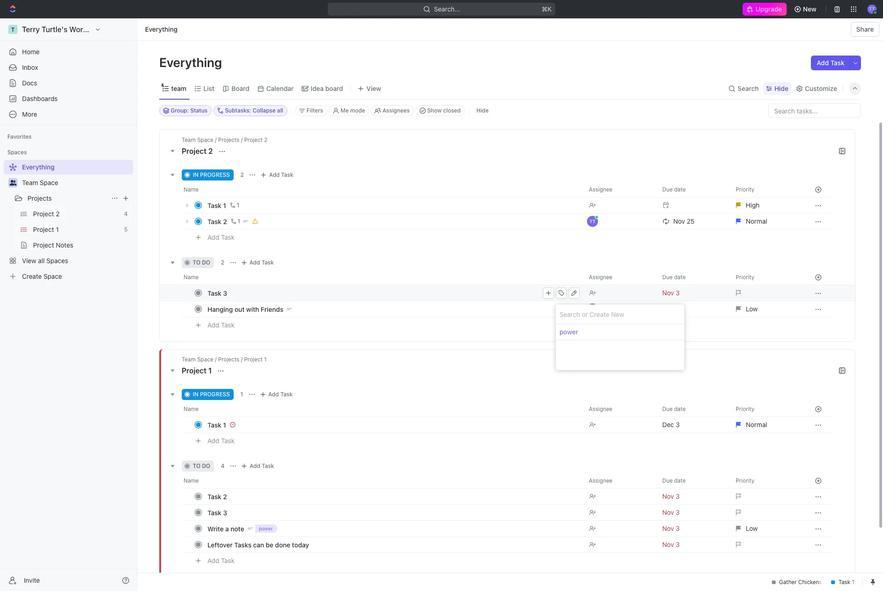 Task type: describe. For each thing, give the bounding box(es) containing it.
team link
[[169, 82, 187, 95]]

hide button
[[764, 82, 792, 95]]

out
[[235, 305, 245, 313]]

invite
[[24, 576, 40, 584]]

space
[[40, 179, 58, 186]]

be
[[266, 541, 274, 549]]

search button
[[726, 82, 762, 95]]

1 vertical spatial everything
[[159, 55, 225, 70]]

new
[[804, 5, 817, 13]]

idea
[[311, 84, 324, 92]]

‎task 1
[[208, 421, 226, 429]]

2 for ‎task 2
[[223, 493, 227, 500]]

2 for task 2
[[223, 217, 227, 225]]

to do for 1
[[193, 463, 210, 469]]

list
[[204, 84, 215, 92]]

a
[[225, 525, 229, 533]]

in progress for 2
[[193, 171, 230, 178]]

docs
[[22, 79, 37, 87]]

calendar link
[[265, 82, 294, 95]]

team
[[171, 84, 187, 92]]

projects
[[28, 194, 52, 202]]

Search or Create New text field
[[556, 305, 685, 324]]

docs link
[[4, 76, 133, 90]]

dashboards
[[22, 95, 58, 102]]

share button
[[851, 22, 880, 37]]

inbox link
[[4, 60, 133, 75]]

2 for project 2
[[208, 147, 213, 155]]

everything link
[[143, 24, 180, 35]]

idea board
[[311, 84, 343, 92]]

favorites
[[7, 133, 32, 140]]

with
[[246, 305, 259, 313]]

1 button for 2
[[229, 217, 242, 226]]

board link
[[230, 82, 250, 95]]

2 task 3 link from the top
[[205, 506, 582, 519]]

hanging out with friends link
[[205, 302, 582, 316]]

task 2
[[208, 217, 227, 225]]

team space link
[[22, 175, 131, 190]]

leftover tasks can be done today link
[[205, 538, 582, 551]]

write a note link
[[205, 522, 582, 535]]

project for project 2
[[182, 147, 207, 155]]

today
[[292, 541, 309, 549]]

progress for project 1
[[200, 391, 230, 398]]

do for 1
[[202, 463, 210, 469]]

note
[[231, 525, 244, 533]]

upgrade
[[756, 5, 782, 13]]

board
[[232, 84, 250, 92]]

do for 2
[[202, 259, 210, 266]]

spaces
[[7, 149, 27, 156]]

home
[[22, 48, 40, 56]]

to for 2
[[193, 259, 201, 266]]

assignees
[[383, 107, 410, 114]]

in for 1
[[193, 391, 199, 398]]

progress for project 2
[[200, 171, 230, 178]]

1 task 3 link from the top
[[205, 286, 582, 300]]

tree inside sidebar navigation
[[4, 160, 133, 284]]

customize
[[806, 84, 838, 92]]



Task type: vqa. For each thing, say whether or not it's contained in the screenshot.
the top Project
yes



Task type: locate. For each thing, give the bounding box(es) containing it.
tasks
[[234, 541, 252, 549]]

user group image
[[9, 180, 16, 186]]

‎task for ‎task 2
[[208, 493, 222, 500]]

to do left 4
[[193, 463, 210, 469]]

search
[[738, 84, 759, 92]]

home link
[[4, 45, 133, 59]]

‎task
[[208, 421, 222, 429], [208, 493, 222, 500]]

1 vertical spatial task 3 link
[[205, 506, 582, 519]]

1 project from the top
[[182, 147, 207, 155]]

1 vertical spatial in
[[193, 391, 199, 398]]

1 in from the top
[[193, 171, 199, 178]]

0 vertical spatial 1 button
[[228, 201, 241, 210]]

0 vertical spatial task 3
[[208, 289, 227, 297]]

⌘k
[[542, 5, 552, 13]]

‎task 1 link
[[205, 418, 582, 432]]

to for 1
[[193, 463, 201, 469]]

in
[[193, 171, 199, 178], [193, 391, 199, 398]]

0 vertical spatial project
[[182, 147, 207, 155]]

0 vertical spatial 3
[[223, 289, 227, 297]]

project for project 1
[[182, 367, 207, 375]]

‎task inside ‎task 2 link
[[208, 493, 222, 500]]

write
[[208, 525, 224, 533]]

task 3 down ‎task 2
[[208, 509, 227, 516]]

1 vertical spatial task 3
[[208, 509, 227, 516]]

in down project 1
[[193, 391, 199, 398]]

2 ‎task from the top
[[208, 493, 222, 500]]

customize button
[[794, 82, 841, 95]]

progress
[[200, 171, 230, 178], [200, 391, 230, 398]]

1 vertical spatial to do
[[193, 463, 210, 469]]

add task
[[817, 59, 845, 67], [269, 171, 294, 178], [208, 233, 235, 241], [250, 259, 274, 266], [208, 321, 235, 329], [268, 391, 293, 398], [208, 437, 235, 444], [250, 463, 274, 469], [208, 557, 235, 564]]

3
[[223, 289, 227, 297], [223, 509, 227, 516]]

in progress for 1
[[193, 391, 230, 398]]

1 horizontal spatial hide
[[775, 84, 789, 92]]

2 in progress from the top
[[193, 391, 230, 398]]

1 to from the top
[[193, 259, 201, 266]]

‎task 2 link
[[205, 490, 582, 503]]

new button
[[791, 2, 823, 17]]

‎task down 4
[[208, 493, 222, 500]]

project 1
[[182, 367, 214, 375]]

share
[[857, 25, 875, 33]]

leftover tasks can be done today
[[208, 541, 309, 549]]

favorites button
[[4, 131, 35, 142]]

write a note
[[208, 525, 244, 533]]

‎task inside ‎task 1 link
[[208, 421, 222, 429]]

4
[[221, 463, 225, 469]]

1 vertical spatial ‎task
[[208, 493, 222, 500]]

idea board link
[[309, 82, 343, 95]]

project 2
[[182, 147, 215, 155]]

can
[[253, 541, 264, 549]]

1 vertical spatial 1 button
[[229, 217, 242, 226]]

everything
[[145, 25, 178, 33], [159, 55, 225, 70]]

1 in progress from the top
[[193, 171, 230, 178]]

1 to do from the top
[[193, 259, 210, 266]]

do down task 2
[[202, 259, 210, 266]]

hanging out with friends
[[208, 305, 284, 313]]

1 progress from the top
[[200, 171, 230, 178]]

2
[[208, 147, 213, 155], [241, 171, 244, 178], [223, 217, 227, 225], [221, 259, 224, 266], [223, 493, 227, 500]]

0 vertical spatial in progress
[[193, 171, 230, 178]]

upgrade link
[[743, 3, 787, 16]]

in progress down "project 2"
[[193, 171, 230, 178]]

friends
[[261, 305, 284, 313]]

2 to from the top
[[193, 463, 201, 469]]

1 button
[[228, 201, 241, 210], [229, 217, 242, 226]]

to do
[[193, 259, 210, 266], [193, 463, 210, 469]]

1 vertical spatial to
[[193, 463, 201, 469]]

team
[[22, 179, 38, 186]]

board
[[326, 84, 343, 92]]

0 vertical spatial to
[[193, 259, 201, 266]]

task 3 link up hanging out with friends link
[[205, 286, 582, 300]]

in down "project 2"
[[193, 171, 199, 178]]

sidebar navigation
[[0, 18, 137, 591]]

progress down "project 2"
[[200, 171, 230, 178]]

1 vertical spatial progress
[[200, 391, 230, 398]]

list link
[[202, 82, 215, 95]]

hide inside button
[[477, 107, 489, 114]]

power
[[560, 328, 579, 336]]

3 up write a note
[[223, 509, 227, 516]]

1 button right task 1
[[228, 201, 241, 210]]

tree
[[4, 160, 133, 284]]

1 vertical spatial hide
[[477, 107, 489, 114]]

2 project from the top
[[182, 367, 207, 375]]

2 3 from the top
[[223, 509, 227, 516]]

team space
[[22, 179, 58, 186]]

‎task 2
[[208, 493, 227, 500]]

1 vertical spatial 3
[[223, 509, 227, 516]]

1 ‎task from the top
[[208, 421, 222, 429]]

1 3 from the top
[[223, 289, 227, 297]]

Search tasks... text field
[[769, 104, 861, 118]]

1 button for 1
[[228, 201, 241, 210]]

0 vertical spatial in
[[193, 171, 199, 178]]

calendar
[[267, 84, 294, 92]]

task 3 link
[[205, 286, 582, 300], [205, 506, 582, 519]]

to do down task 2
[[193, 259, 210, 266]]

assignees button
[[371, 105, 414, 116]]

0 horizontal spatial hide
[[477, 107, 489, 114]]

0 vertical spatial task 3 link
[[205, 286, 582, 300]]

dashboards link
[[4, 91, 133, 106]]

to do for 2
[[193, 259, 210, 266]]

project
[[182, 147, 207, 155], [182, 367, 207, 375]]

0 vertical spatial everything
[[145, 25, 178, 33]]

hanging
[[208, 305, 233, 313]]

1 button right task 2
[[229, 217, 242, 226]]

2 to do from the top
[[193, 463, 210, 469]]

3 up hanging
[[223, 289, 227, 297]]

task 3 up hanging
[[208, 289, 227, 297]]

0 vertical spatial progress
[[200, 171, 230, 178]]

1 vertical spatial project
[[182, 367, 207, 375]]

hide inside dropdown button
[[775, 84, 789, 92]]

2 progress from the top
[[200, 391, 230, 398]]

to
[[193, 259, 201, 266], [193, 463, 201, 469]]

1
[[223, 201, 226, 209], [237, 202, 239, 209], [238, 218, 240, 225], [208, 367, 212, 375], [241, 391, 243, 398], [223, 421, 226, 429]]

tree containing team space
[[4, 160, 133, 284]]

inbox
[[22, 63, 38, 71]]

task 3 link down ‎task 2 link in the bottom of the page
[[205, 506, 582, 519]]

‎task up 4
[[208, 421, 222, 429]]

task 1
[[208, 201, 226, 209]]

0 vertical spatial do
[[202, 259, 210, 266]]

do left 4
[[202, 463, 210, 469]]

1 vertical spatial do
[[202, 463, 210, 469]]

2 in from the top
[[193, 391, 199, 398]]

add
[[817, 59, 829, 67], [269, 171, 280, 178], [208, 233, 219, 241], [250, 259, 260, 266], [208, 321, 219, 329], [268, 391, 279, 398], [208, 437, 219, 444], [250, 463, 260, 469], [208, 557, 219, 564]]

in progress down project 1
[[193, 391, 230, 398]]

1 do from the top
[[202, 259, 210, 266]]

progress down project 1
[[200, 391, 230, 398]]

1 vertical spatial in progress
[[193, 391, 230, 398]]

task
[[831, 59, 845, 67], [281, 171, 294, 178], [208, 201, 222, 209], [208, 217, 222, 225], [221, 233, 235, 241], [262, 259, 274, 266], [208, 289, 222, 297], [221, 321, 235, 329], [281, 391, 293, 398], [221, 437, 235, 444], [262, 463, 274, 469], [208, 509, 222, 516], [221, 557, 235, 564]]

‎task for ‎task 1
[[208, 421, 222, 429]]

leftover
[[208, 541, 233, 549]]

in for 2
[[193, 171, 199, 178]]

2 do from the top
[[202, 463, 210, 469]]

hide
[[775, 84, 789, 92], [477, 107, 489, 114]]

do
[[202, 259, 210, 266], [202, 463, 210, 469]]

1 task 3 from the top
[[208, 289, 227, 297]]

projects link
[[28, 191, 107, 206]]

2 task 3 from the top
[[208, 509, 227, 516]]

task 3
[[208, 289, 227, 297], [208, 509, 227, 516]]

hide button
[[473, 105, 493, 116]]

0 vertical spatial to do
[[193, 259, 210, 266]]

0 vertical spatial ‎task
[[208, 421, 222, 429]]

0 vertical spatial hide
[[775, 84, 789, 92]]

in progress
[[193, 171, 230, 178], [193, 391, 230, 398]]

search...
[[434, 5, 460, 13]]

add task button
[[812, 56, 851, 70], [258, 169, 297, 181], [203, 232, 238, 243], [239, 257, 278, 268], [203, 320, 238, 331], [257, 389, 296, 400], [203, 435, 238, 446], [239, 461, 278, 472], [203, 555, 238, 566]]

done
[[275, 541, 290, 549]]



